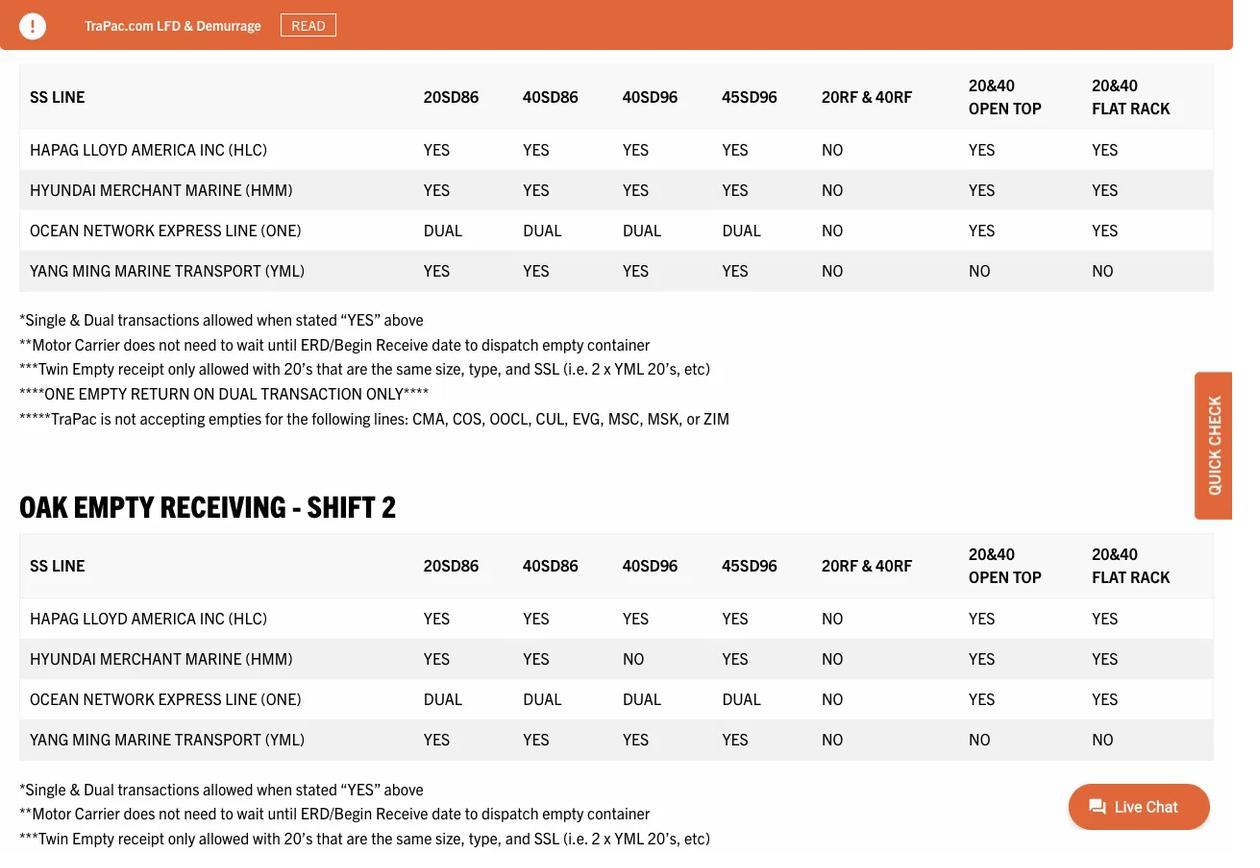 Task type: locate. For each thing, give the bounding box(es) containing it.
inc
[[200, 139, 225, 158], [200, 608, 225, 628]]

1 **motor from the top
[[19, 334, 71, 353]]

lfd
[[157, 16, 181, 33]]

empty inside '*single & dual transactions allowed when stated "yes" above **motor carrier does not need to wait until erd/begin receive date to dispatch empty container ***twin empty receipt only allowed with 20's that are the same size, type, and ssl (i.e. 2 x yml 20's, etc)'
[[72, 828, 114, 848]]

1 vertical spatial receiving
[[160, 486, 286, 523]]

are inside '*single & dual transactions allowed when stated "yes" above **motor carrier does not need to wait until erd/begin receive date to dispatch empty container ***twin empty receipt only allowed with 20's that are the same size, type, and ssl (i.e. 2 x yml 20's, etc)'
[[347, 828, 368, 848]]

oak for oak empty receiving                - shift 2
[[19, 486, 68, 523]]

1 ss line from the top
[[30, 86, 85, 105]]

etc) inside '*single & dual transactions allowed when stated "yes" above **motor carrier does not need to wait until erd/begin receive date to dispatch empty container ***twin empty receipt only allowed with 20's that are the same size, type, and ssl (i.e. 2 x yml 20's, etc)'
[[685, 828, 711, 848]]

flat for oak empty receiving                - shift 1
[[1092, 97, 1127, 117]]

size, inside '*single & dual transactions allowed when stated "yes" above **motor carrier does not need to wait until erd/begin receive date to dispatch empty container ***twin empty receipt only allowed with 20's that are the same size, type, and ssl (i.e. 2 x yml 20's, etc)'
[[436, 828, 466, 848]]

0 vertical spatial inc
[[200, 139, 225, 158]]

0 vertical spatial express
[[158, 220, 222, 239]]

1 top from the top
[[1013, 97, 1042, 117]]

receipt inside '*single & dual transactions allowed when stated "yes" above **motor carrier does not need to wait until erd/begin receive date to dispatch empty container ***twin empty receipt only allowed with 20's that are the same size, type, and ssl (i.e. 2 x yml 20's, etc)'
[[118, 828, 164, 848]]

same
[[396, 359, 432, 378], [396, 828, 432, 848]]

***twin inside the *single & dual transactions allowed when stated "yes" above **motor carrier does not need to wait until erd/begin receive date to dispatch empty container ***twin empty receipt only allowed with 20's that are the same size, type, and ssl (i.e. 2 x yml 20's, etc) ****one empty return on dual transaction only**** *****trapac is not accepting empties for the following lines: cma, cos, oocl, cul, evg, msc, msk, or zim
[[19, 359, 69, 378]]

1 vertical spatial lloyd
[[83, 608, 128, 628]]

0 vertical spatial with
[[253, 359, 281, 378]]

date inside '*single & dual transactions allowed when stated "yes" above **motor carrier does not need to wait until erd/begin receive date to dispatch empty container ***twin empty receipt only allowed with 20's that are the same size, type, and ssl (i.e. 2 x yml 20's, etc)'
[[432, 804, 462, 823]]

hyundai
[[30, 179, 96, 198], [30, 649, 96, 668]]

2 when from the top
[[257, 779, 292, 798]]

2 receive from the top
[[376, 804, 428, 823]]

dual inside '*single & dual transactions allowed when stated "yes" above **motor carrier does not need to wait until erd/begin receive date to dispatch empty container ***twin empty receipt only allowed with 20's that are the same size, type, and ssl (i.e. 2 x yml 20's, etc)'
[[84, 779, 114, 798]]

20&40 flat rack for oak empty receiving                - shift 2
[[1092, 544, 1171, 586]]

ocean for oak empty receiving                - shift 1
[[30, 220, 79, 239]]

1 with from the top
[[253, 359, 281, 378]]

***twin for *single & dual transactions allowed when stated "yes" above **motor carrier does not need to wait until erd/begin receive date to dispatch empty container ***twin empty receipt only allowed with 20's that are the same size, type, and ssl (i.e. 2 x yml 20's, etc)
[[19, 828, 69, 848]]

1 wait from the top
[[237, 334, 264, 353]]

"yes" for *single & dual transactions allowed when stated "yes" above **motor carrier does not need to wait until erd/begin receive date to dispatch empty container ***twin empty receipt only allowed with 20's that are the same size, type, and ssl (i.e. 2 x yml 20's, etc)
[[340, 779, 381, 798]]

1
[[382, 16, 397, 54]]

1 40sd96 from the top
[[623, 86, 678, 105]]

&
[[184, 16, 193, 33], [862, 86, 873, 105], [70, 310, 80, 329], [862, 556, 873, 575], [70, 779, 80, 798]]

0 vertical spatial etc)
[[685, 359, 711, 378]]

2 date from the top
[[432, 804, 462, 823]]

1 vertical spatial 20's
[[284, 828, 313, 848]]

20's,
[[648, 359, 681, 378], [648, 828, 681, 848]]

0 vertical spatial -
[[292, 16, 301, 54]]

20's inside the *single & dual transactions allowed when stated "yes" above **motor carrier does not need to wait until erd/begin receive date to dispatch empty container ***twin empty receipt only allowed with 20's that are the same size, type, and ssl (i.e. 2 x yml 20's, etc) ****one empty return on dual transaction only**** *****trapac is not accepting empties for the following lines: cma, cos, oocl, cul, evg, msc, msk, or zim
[[284, 359, 313, 378]]

1 vertical spatial and
[[506, 828, 531, 848]]

ssl for *single & dual transactions allowed when stated "yes" above **motor carrier does not need to wait until erd/begin receive date to dispatch empty container ***twin empty receipt only allowed with 20's that are the same size, type, and ssl (i.e. 2 x yml 20's, etc)
[[534, 828, 560, 848]]

0 vertical spatial only
[[168, 359, 195, 378]]

1 vertical spatial size,
[[436, 828, 466, 848]]

1 vertical spatial etc)
[[685, 828, 711, 848]]

0 vertical spatial 40rf
[[876, 86, 913, 105]]

top
[[1013, 97, 1042, 117], [1013, 567, 1042, 586]]

0 vertical spatial "yes"
[[340, 310, 381, 329]]

merchant
[[100, 179, 182, 198], [100, 649, 182, 668]]

1 vertical spatial **motor
[[19, 804, 71, 823]]

no
[[822, 139, 844, 158], [822, 179, 844, 198], [822, 220, 844, 239], [822, 260, 844, 279], [969, 260, 991, 279], [1092, 260, 1114, 279], [822, 608, 844, 628], [623, 649, 645, 668], [822, 649, 844, 668], [822, 689, 844, 708], [822, 730, 844, 749], [969, 730, 991, 749], [1092, 730, 1114, 749]]

1 vertical spatial yang ming marine transport (yml)
[[30, 730, 305, 749]]

1 transport from the top
[[175, 260, 262, 279]]

express for oak empty receiving                - shift 2
[[158, 689, 222, 708]]

45sd96
[[723, 86, 778, 105], [723, 556, 778, 575]]

1 does from the top
[[124, 334, 155, 353]]

ocean network express line (one)
[[30, 220, 302, 239], [30, 689, 302, 708]]

2 (yml) from the top
[[265, 730, 305, 749]]

erd/begin
[[301, 334, 372, 353], [301, 804, 372, 823]]

2 with from the top
[[253, 828, 281, 848]]

40sd96
[[623, 86, 678, 105], [623, 556, 678, 575]]

2 ocean from the top
[[30, 689, 79, 708]]

1 vertical spatial (one)
[[261, 689, 302, 708]]

*single inside the *single & dual transactions allowed when stated "yes" above **motor carrier does not need to wait until erd/begin receive date to dispatch empty container ***twin empty receipt only allowed with 20's that are the same size, type, and ssl (i.e. 2 x yml 20's, etc) ****one empty return on dual transaction only**** *****trapac is not accepting empties for the following lines: cma, cos, oocl, cul, evg, msc, msk, or zim
[[19, 310, 66, 329]]

empty inside the *single & dual transactions allowed when stated "yes" above **motor carrier does not need to wait until erd/begin receive date to dispatch empty container ***twin empty receipt only allowed with 20's that are the same size, type, and ssl (i.e. 2 x yml 20's, etc) ****one empty return on dual transaction only**** *****trapac is not accepting empties for the following lines: cma, cos, oocl, cul, evg, msc, msk, or zim
[[542, 334, 584, 353]]

empty
[[542, 334, 584, 353], [542, 804, 584, 823]]

0 vertical spatial hapag lloyd america inc (hlc)
[[30, 139, 267, 158]]

oak
[[19, 16, 68, 54], [19, 486, 68, 523]]

**motor inside '*single & dual transactions allowed when stated "yes" above **motor carrier does not need to wait until erd/begin receive date to dispatch empty container ***twin empty receipt only allowed with 20's that are the same size, type, and ssl (i.e. 2 x yml 20's, etc)'
[[19, 804, 71, 823]]

yang
[[30, 260, 69, 279], [30, 730, 69, 749]]

2 network from the top
[[83, 689, 155, 708]]

0 vertical spatial yml
[[615, 359, 644, 378]]

0 vertical spatial type,
[[469, 359, 502, 378]]

empty inside the *single & dual transactions allowed when stated "yes" above **motor carrier does not need to wait until erd/begin receive date to dispatch empty container ***twin empty receipt only allowed with 20's that are the same size, type, and ssl (i.e. 2 x yml 20's, etc) ****one empty return on dual transaction only**** *****trapac is not accepting empties for the following lines: cma, cos, oocl, cul, evg, msc, msk, or zim
[[72, 359, 114, 378]]

1 vertical spatial inc
[[200, 608, 225, 628]]

1 vertical spatial open
[[969, 567, 1010, 586]]

20rf & 40rf
[[822, 86, 913, 105], [822, 556, 913, 575]]

2 for *single & dual transactions allowed when stated "yes" above **motor carrier does not need to wait until erd/begin receive date to dispatch empty container ***twin empty receipt only allowed with 20's that are the same size, type, and ssl (i.e. 2 x yml 20's, etc) ****one empty return on dual transaction only**** *****trapac is not accepting empties for the following lines: cma, cos, oocl, cul, evg, msc, msk, or zim
[[592, 359, 601, 378]]

1 vertical spatial empty
[[78, 383, 127, 403]]

empty up is
[[78, 383, 127, 403]]

2 20rf from the top
[[822, 556, 859, 575]]

2 receiving from the top
[[160, 486, 286, 523]]

**motor inside the *single & dual transactions allowed when stated "yes" above **motor carrier does not need to wait until erd/begin receive date to dispatch empty container ***twin empty receipt only allowed with 20's that are the same size, type, and ssl (i.e. 2 x yml 20's, etc) ****one empty return on dual transaction only**** *****trapac is not accepting empties for the following lines: cma, cos, oocl, cul, evg, msc, msk, or zim
[[19, 334, 71, 353]]

empty inside '*single & dual transactions allowed when stated "yes" above **motor carrier does not need to wait until erd/begin receive date to dispatch empty container ***twin empty receipt only allowed with 20's that are the same size, type, and ssl (i.e. 2 x yml 20's, etc)'
[[542, 804, 584, 823]]

receive inside '*single & dual transactions allowed when stated "yes" above **motor carrier does not need to wait until erd/begin receive date to dispatch empty container ***twin empty receipt only allowed with 20's that are the same size, type, and ssl (i.e. 2 x yml 20's, etc)'
[[376, 804, 428, 823]]

1 america from the top
[[131, 139, 196, 158]]

2 only from the top
[[168, 828, 195, 848]]

empty
[[74, 16, 154, 54], [78, 383, 127, 403], [74, 486, 154, 523]]

1 (yml) from the top
[[265, 260, 305, 279]]

(yml)
[[265, 260, 305, 279], [265, 730, 305, 749]]

ocean network express line (one) for oak empty receiving                - shift 2
[[30, 689, 302, 708]]

0 vertical spatial 20&40 open top
[[969, 74, 1042, 117]]

2 size, from the top
[[436, 828, 466, 848]]

not inside '*single & dual transactions allowed when stated "yes" above **motor carrier does not need to wait until erd/begin receive date to dispatch empty container ***twin empty receipt only allowed with 20's that are the same size, type, and ssl (i.e. 2 x yml 20's, etc)'
[[159, 804, 180, 823]]

dispatch inside the *single & dual transactions allowed when stated "yes" above **motor carrier does not need to wait until erd/begin receive date to dispatch empty container ***twin empty receipt only allowed with 20's that are the same size, type, and ssl (i.e. 2 x yml 20's, etc) ****one empty return on dual transaction only**** *****trapac is not accepting empties for the following lines: cma, cos, oocl, cul, evg, msc, msk, or zim
[[482, 334, 539, 353]]

2 transactions from the top
[[118, 779, 199, 798]]

20's, inside '*single & dual transactions allowed when stated "yes" above **motor carrier does not need to wait until erd/begin receive date to dispatch empty container ***twin empty receipt only allowed with 20's that are the same size, type, and ssl (i.e. 2 x yml 20's, etc)'
[[648, 828, 681, 848]]

with for *single & dual transactions allowed when stated "yes" above **motor carrier does not need to wait until erd/begin receive date to dispatch empty container ***twin empty receipt only allowed with 20's that are the same size, type, and ssl (i.e. 2 x yml 20's, etc)
[[253, 828, 281, 848]]

container inside the *single & dual transactions allowed when stated "yes" above **motor carrier does not need to wait until erd/begin receive date to dispatch empty container ***twin empty receipt only allowed with 20's that are the same size, type, and ssl (i.e. 2 x yml 20's, etc) ****one empty return on dual transaction only**** *****trapac is not accepting empties for the following lines: cma, cos, oocl, cul, evg, msc, msk, or zim
[[588, 334, 650, 353]]

date inside the *single & dual transactions allowed when stated "yes" above **motor carrier does not need to wait until erd/begin receive date to dispatch empty container ***twin empty receipt only allowed with 20's that are the same size, type, and ssl (i.e. 2 x yml 20's, etc) ****one empty return on dual transaction only**** *****trapac is not accepting empties for the following lines: cma, cos, oocl, cul, evg, msc, msk, or zim
[[432, 334, 462, 353]]

with inside the *single & dual transactions allowed when stated "yes" above **motor carrier does not need to wait until erd/begin receive date to dispatch empty container ***twin empty receipt only allowed with 20's that are the same size, type, and ssl (i.e. 2 x yml 20's, etc) ****one empty return on dual transaction only**** *****trapac is not accepting empties for the following lines: cma, cos, oocl, cul, evg, msc, msk, or zim
[[253, 359, 281, 378]]

2 same from the top
[[396, 828, 432, 848]]

1 vertical spatial x
[[604, 828, 611, 848]]

rack
[[1131, 97, 1171, 117], [1131, 567, 1171, 586]]

1 vertical spatial empty
[[72, 828, 114, 848]]

stated inside the *single & dual transactions allowed when stated "yes" above **motor carrier does not need to wait until erd/begin receive date to dispatch empty container ***twin empty receipt only allowed with 20's that are the same size, type, and ssl (i.e. 2 x yml 20's, etc) ****one empty return on dual transaction only**** *****trapac is not accepting empties for the following lines: cma, cos, oocl, cul, evg, msc, msk, or zim
[[296, 310, 338, 329]]

20&40
[[969, 74, 1015, 94], [1092, 74, 1138, 94], [969, 544, 1015, 563], [1092, 544, 1138, 563]]

when
[[257, 310, 292, 329], [257, 779, 292, 798]]

20&40 open top
[[969, 74, 1042, 117], [969, 544, 1042, 586]]

1 vertical spatial 20rf & 40rf
[[822, 556, 913, 575]]

dispatch
[[482, 334, 539, 353], [482, 804, 539, 823]]

only inside the *single & dual transactions allowed when stated "yes" above **motor carrier does not need to wait until erd/begin receive date to dispatch empty container ***twin empty receipt only allowed with 20's that are the same size, type, and ssl (i.e. 2 x yml 20's, etc) ****one empty return on dual transaction only**** *****trapac is not accepting empties for the following lines: cma, cos, oocl, cul, evg, msc, msk, or zim
[[168, 359, 195, 378]]

inc for 2
[[200, 608, 225, 628]]

1 flat from the top
[[1092, 97, 1127, 117]]

0 vertical spatial ocean network express line (one)
[[30, 220, 302, 239]]

yang ming marine transport (yml)
[[30, 260, 305, 279], [30, 730, 305, 749]]

1 erd/begin from the top
[[301, 334, 372, 353]]

2 yang from the top
[[30, 730, 69, 749]]

2 above from the top
[[384, 779, 424, 798]]

x inside the *single & dual transactions allowed when stated "yes" above **motor carrier does not need to wait until erd/begin receive date to dispatch empty container ***twin empty receipt only allowed with 20's that are the same size, type, and ssl (i.e. 2 x yml 20's, etc) ****one empty return on dual transaction only**** *****trapac is not accepting empties for the following lines: cma, cos, oocl, cul, evg, msc, msk, or zim
[[604, 359, 611, 378]]

receiving for 2
[[160, 486, 286, 523]]

transactions for *single & dual transactions allowed when stated "yes" above **motor carrier does not need to wait until erd/begin receive date to dispatch empty container ***twin empty receipt only allowed with 20's that are the same size, type, and ssl (i.e. 2 x yml 20's, etc) ****one empty return on dual transaction only**** *****trapac is not accepting empties for the following lines: cma, cos, oocl, cul, evg, msc, msk, or zim
[[118, 310, 199, 329]]

stated inside '*single & dual transactions allowed when stated "yes" above **motor carrier does not need to wait until erd/begin receive date to dispatch empty container ***twin empty receipt only allowed with 20's that are the same size, type, and ssl (i.e. 2 x yml 20's, etc)'
[[296, 779, 338, 798]]

express for oak empty receiving                - shift 1
[[158, 220, 222, 239]]

2 flat from the top
[[1092, 567, 1127, 586]]

x for *single & dual transactions allowed when stated "yes" above **motor carrier does not need to wait until erd/begin receive date to dispatch empty container ***twin empty receipt only allowed with 20's that are the same size, type, and ssl (i.e. 2 x yml 20's, etc) ****one empty return on dual transaction only**** *****trapac is not accepting empties for the following lines: cma, cos, oocl, cul, evg, msc, msk, or zim
[[604, 359, 611, 378]]

1 vertical spatial not
[[115, 408, 136, 427]]

empty for oak empty receiving                - shift 2
[[74, 486, 154, 523]]

etc) for *single & dual transactions allowed when stated "yes" above **motor carrier does not need to wait until erd/begin receive date to dispatch empty container ***twin empty receipt only allowed with 20's that are the same size, type, and ssl (i.e. 2 x yml 20's, etc)
[[685, 828, 711, 848]]

1 20rf & 40rf from the top
[[822, 86, 913, 105]]

2 40sd86 from the top
[[523, 556, 579, 575]]

carrier inside '*single & dual transactions allowed when stated "yes" above **motor carrier does not need to wait until erd/begin receive date to dispatch empty container ***twin empty receipt only allowed with 20's that are the same size, type, and ssl (i.e. 2 x yml 20's, etc)'
[[75, 804, 120, 823]]

dual inside the *single & dual transactions allowed when stated "yes" above **motor carrier does not need to wait until erd/begin receive date to dispatch empty container ***twin empty receipt only allowed with 20's that are the same size, type, and ssl (i.e. 2 x yml 20's, etc) ****one empty return on dual transaction only**** *****trapac is not accepting empties for the following lines: cma, cos, oocl, cul, evg, msc, msk, or zim
[[84, 310, 114, 329]]

20's inside '*single & dual transactions allowed when stated "yes" above **motor carrier does not need to wait until erd/begin receive date to dispatch empty container ***twin empty receipt only allowed with 20's that are the same size, type, and ssl (i.e. 2 x yml 20's, etc)'
[[284, 828, 313, 848]]

erd/begin inside '*single & dual transactions allowed when stated "yes" above **motor carrier does not need to wait until erd/begin receive date to dispatch empty container ***twin empty receipt only allowed with 20's that are the same size, type, and ssl (i.e. 2 x yml 20's, etc)'
[[301, 804, 372, 823]]

above inside '*single & dual transactions allowed when stated "yes" above **motor carrier does not need to wait until erd/begin receive date to dispatch empty container ***twin empty receipt only allowed with 20's that are the same size, type, and ssl (i.e. 2 x yml 20's, etc)'
[[384, 779, 424, 798]]

empty for *single & dual transactions allowed when stated "yes" above **motor carrier does not need to wait until erd/begin receive date to dispatch empty container ***twin empty receipt only allowed with 20's that are the same size, type, and ssl (i.e. 2 x yml 20's, etc) ****one empty return on dual transaction only**** *****trapac is not accepting empties for the following lines: cma, cos, oocl, cul, evg, msc, msk, or zim
[[542, 334, 584, 353]]

network for oak empty receiving                - shift 1
[[83, 220, 155, 239]]

need for *single & dual transactions allowed when stated "yes" above **motor carrier does not need to wait until erd/begin receive date to dispatch empty container ***twin empty receipt only allowed with 20's that are the same size, type, and ssl (i.e. 2 x yml 20's, etc) ****one empty return on dual transaction only**** *****trapac is not accepting empties for the following lines: cma, cos, oocl, cul, evg, msc, msk, or zim
[[184, 334, 217, 353]]

are
[[347, 359, 368, 378], [347, 828, 368, 848]]

20's, for *single & dual transactions allowed when stated "yes" above **motor carrier does not need to wait until erd/begin receive date to dispatch empty container ***twin empty receipt only allowed with 20's that are the same size, type, and ssl (i.e. 2 x yml 20's, etc)
[[648, 828, 681, 848]]

erd/begin for *single & dual transactions allowed when stated "yes" above **motor carrier does not need to wait until erd/begin receive date to dispatch empty container ***twin empty receipt only allowed with 20's that are the same size, type, and ssl (i.e. 2 x yml 20's, etc)
[[301, 804, 372, 823]]

1 vertical spatial 20rf
[[822, 556, 859, 575]]

0 vertical spatial 20rf
[[822, 86, 859, 105]]

lines:
[[374, 408, 409, 427]]

with inside '*single & dual transactions allowed when stated "yes" above **motor carrier does not need to wait until erd/begin receive date to dispatch empty container ***twin empty receipt only allowed with 20's that are the same size, type, and ssl (i.e. 2 x yml 20's, etc)'
[[253, 828, 281, 848]]

2 ssl from the top
[[534, 828, 560, 848]]

-
[[292, 16, 301, 54], [292, 486, 301, 523]]

1 vertical spatial does
[[124, 804, 155, 823]]

same inside '*single & dual transactions allowed when stated "yes" above **motor carrier does not need to wait until erd/begin receive date to dispatch empty container ***twin empty receipt only allowed with 20's that are the same size, type, and ssl (i.e. 2 x yml 20's, etc)'
[[396, 828, 432, 848]]

erd/begin for *single & dual transactions allowed when stated "yes" above **motor carrier does not need to wait until erd/begin receive date to dispatch empty container ***twin empty receipt only allowed with 20's that are the same size, type, and ssl (i.e. 2 x yml 20's, etc) ****one empty return on dual transaction only**** *****trapac is not accepting empties for the following lines: cma, cos, oocl, cul, evg, msc, msk, or zim
[[301, 334, 372, 353]]

1 yml from the top
[[615, 359, 644, 378]]

and inside the *single & dual transactions allowed when stated "yes" above **motor carrier does not need to wait until erd/begin receive date to dispatch empty container ***twin empty receipt only allowed with 20's that are the same size, type, and ssl (i.e. 2 x yml 20's, etc) ****one empty return on dual transaction only**** *****trapac is not accepting empties for the following lines: cma, cos, oocl, cul, evg, msc, msk, or zim
[[506, 359, 531, 378]]

america
[[131, 139, 196, 158], [131, 608, 196, 628]]

2 america from the top
[[131, 608, 196, 628]]

only inside '*single & dual transactions allowed when stated "yes" above **motor carrier does not need to wait until erd/begin receive date to dispatch empty container ***twin empty receipt only allowed with 20's that are the same size, type, and ssl (i.e. 2 x yml 20's, etc)'
[[168, 828, 195, 848]]

(hlc)
[[228, 139, 267, 158], [228, 608, 267, 628]]

2 20rf & 40rf from the top
[[822, 556, 913, 575]]

yml
[[615, 359, 644, 378], [615, 828, 644, 848]]

are for *single & dual transactions allowed when stated "yes" above **motor carrier does not need to wait until erd/begin receive date to dispatch empty container ***twin empty receipt only allowed with 20's that are the same size, type, and ssl (i.e. 2 x yml 20's, etc) ****one empty return on dual transaction only**** *****trapac is not accepting empties for the following lines: cma, cos, oocl, cul, evg, msc, msk, or zim
[[347, 359, 368, 378]]

0 vertical spatial erd/begin
[[301, 334, 372, 353]]

that
[[317, 359, 343, 378], [317, 828, 343, 848]]

does inside '*single & dual transactions allowed when stated "yes" above **motor carrier does not need to wait until erd/begin receive date to dispatch empty container ***twin empty receipt only allowed with 20's that are the same size, type, and ssl (i.e. 2 x yml 20's, etc)'
[[124, 804, 155, 823]]

lloyd
[[83, 139, 128, 158], [83, 608, 128, 628]]

2 (hlc) from the top
[[228, 608, 267, 628]]

1 vertical spatial type,
[[469, 828, 502, 848]]

1 vertical spatial hapag lloyd america inc (hlc)
[[30, 608, 267, 628]]

merchant for oak empty receiving                - shift 2
[[100, 649, 182, 668]]

1 vertical spatial ***twin
[[19, 828, 69, 848]]

1 vertical spatial with
[[253, 828, 281, 848]]

1 (one) from the top
[[261, 220, 302, 239]]

receive
[[376, 334, 428, 353], [376, 804, 428, 823]]

1 empty from the top
[[542, 334, 584, 353]]

on
[[193, 383, 215, 403]]

(hmm)
[[245, 179, 293, 198], [245, 649, 293, 668]]

1 vertical spatial network
[[83, 689, 155, 708]]

accepting
[[140, 408, 205, 427]]

transactions inside '*single & dual transactions allowed when stated "yes" above **motor carrier does not need to wait until erd/begin receive date to dispatch empty container ***twin empty receipt only allowed with 20's that are the same size, type, and ssl (i.e. 2 x yml 20's, etc)'
[[118, 779, 199, 798]]

ssl inside the *single & dual transactions allowed when stated "yes" above **motor carrier does not need to wait until erd/begin receive date to dispatch empty container ***twin empty receipt only allowed with 20's that are the same size, type, and ssl (i.e. 2 x yml 20's, etc) ****one empty return on dual transaction only**** *****trapac is not accepting empties for the following lines: cma, cos, oocl, cul, evg, msc, msk, or zim
[[534, 359, 560, 378]]

shift for 1
[[307, 16, 376, 54]]

2 oak from the top
[[19, 486, 68, 523]]

1 vertical spatial receipt
[[118, 828, 164, 848]]

1 vertical spatial shift
[[307, 486, 376, 523]]

"yes"
[[340, 310, 381, 329], [340, 779, 381, 798]]

1 vertical spatial wait
[[237, 804, 264, 823]]

read link
[[281, 13, 337, 37]]

open for 2
[[969, 567, 1010, 586]]

2 inside '*single & dual transactions allowed when stated "yes" above **motor carrier does not need to wait until erd/begin receive date to dispatch empty container ***twin empty receipt only allowed with 20's that are the same size, type, and ssl (i.e. 2 x yml 20's, etc)'
[[592, 828, 601, 848]]

until for *single & dual transactions allowed when stated "yes" above **motor carrier does not need to wait until erd/begin receive date to dispatch empty container ***twin empty receipt only allowed with 20's that are the same size, type, and ssl (i.e. 2 x yml 20's, etc)
[[268, 804, 297, 823]]

1 vertical spatial only
[[168, 828, 195, 848]]

ss
[[30, 86, 48, 105], [30, 556, 48, 575]]

not
[[159, 334, 180, 353], [115, 408, 136, 427], [159, 804, 180, 823]]

hyundai for oak empty receiving                - shift 2
[[30, 649, 96, 668]]

1 inc from the top
[[200, 139, 225, 158]]

2 vertical spatial 2
[[592, 828, 601, 848]]

& inside the *single & dual transactions allowed when stated "yes" above **motor carrier does not need to wait until erd/begin receive date to dispatch empty container ***twin empty receipt only allowed with 20's that are the same size, type, and ssl (i.e. 2 x yml 20's, etc) ****one empty return on dual transaction only**** *****trapac is not accepting empties for the following lines: cma, cos, oocl, cul, evg, msc, msk, or zim
[[70, 310, 80, 329]]

1 container from the top
[[588, 334, 650, 353]]

ss line
[[30, 86, 85, 105], [30, 556, 85, 575]]

(hlc) for 1
[[228, 139, 267, 158]]

receive inside the *single & dual transactions allowed when stated "yes" above **motor carrier does not need to wait until erd/begin receive date to dispatch empty container ***twin empty receipt only allowed with 20's that are the same size, type, and ssl (i.e. 2 x yml 20's, etc) ****one empty return on dual transaction only**** *****trapac is not accepting empties for the following lines: cma, cos, oocl, cul, evg, msc, msk, or zim
[[376, 334, 428, 353]]

ss line for oak empty receiving                - shift 1
[[30, 86, 85, 105]]

0 vertical spatial when
[[257, 310, 292, 329]]

top for oak empty receiving                - shift 2
[[1013, 567, 1042, 586]]

(one) for 1
[[261, 220, 302, 239]]

1 vertical spatial 20&40 open top
[[969, 544, 1042, 586]]

empty for *single & dual transactions allowed when stated "yes" above **motor carrier does not need to wait until erd/begin receive date to dispatch empty container ***twin empty receipt only allowed with 20's that are the same size, type, and ssl (i.e. 2 x yml 20's, etc)
[[542, 804, 584, 823]]

2 45sd96 from the top
[[723, 556, 778, 575]]

rack for oak empty receiving                - shift 2
[[1131, 567, 1171, 586]]

1 are from the top
[[347, 359, 368, 378]]

container
[[588, 334, 650, 353], [588, 804, 650, 823]]

1 - from the top
[[292, 16, 301, 54]]

0 vertical spatial (hmm)
[[245, 179, 293, 198]]

40rf
[[876, 86, 913, 105], [876, 556, 913, 575]]

stated for *single & dual transactions allowed when stated "yes" above **motor carrier does not need to wait until erd/begin receive date to dispatch empty container ***twin empty receipt only allowed with 20's that are the same size, type, and ssl (i.e. 2 x yml 20's, etc) ****one empty return on dual transaction only**** *****trapac is not accepting empties for the following lines: cma, cos, oocl, cul, evg, msc, msk, or zim
[[296, 310, 338, 329]]

open
[[969, 97, 1010, 117], [969, 567, 1010, 586]]

1 carrier from the top
[[75, 334, 120, 353]]

receipt inside the *single & dual transactions allowed when stated "yes" above **motor carrier does not need to wait until erd/begin receive date to dispatch empty container ***twin empty receipt only allowed with 20's that are the same size, type, and ssl (i.e. 2 x yml 20's, etc) ****one empty return on dual transaction only**** *****trapac is not accepting empties for the following lines: cma, cos, oocl, cul, evg, msc, msk, or zim
[[118, 359, 164, 378]]

wait for *single & dual transactions allowed when stated "yes" above **motor carrier does not need to wait until erd/begin receive date to dispatch empty container ***twin empty receipt only allowed with 20's that are the same size, type, and ssl (i.e. 2 x yml 20's, etc)
[[237, 804, 264, 823]]

2 (i.e. from the top
[[563, 828, 588, 848]]

1 receive from the top
[[376, 334, 428, 353]]

2 20&40 open top from the top
[[969, 544, 1042, 586]]

(hmm) for 2
[[245, 649, 293, 668]]

0 vertical spatial america
[[131, 139, 196, 158]]

0 vertical spatial x
[[604, 359, 611, 378]]

0 vertical spatial open
[[969, 97, 1010, 117]]

(i.e.
[[563, 359, 588, 378], [563, 828, 588, 848]]

hapag lloyd america inc (hlc) for oak empty receiving                - shift 2
[[30, 608, 267, 628]]

2 rack from the top
[[1131, 567, 1171, 586]]

1 receiving from the top
[[160, 16, 286, 54]]

0 vertical spatial shift
[[307, 16, 376, 54]]

2 yml from the top
[[615, 828, 644, 848]]

2 for *single & dual transactions allowed when stated "yes" above **motor carrier does not need to wait until erd/begin receive date to dispatch empty container ***twin empty receipt only allowed with 20's that are the same size, type, and ssl (i.e. 2 x yml 20's, etc)
[[592, 828, 601, 848]]

container for *single & dual transactions allowed when stated "yes" above **motor carrier does not need to wait until erd/begin receive date to dispatch empty container ***twin empty receipt only allowed with 20's that are the same size, type, and ssl (i.e. 2 x yml 20's, etc)
[[588, 804, 650, 823]]

0 vertical spatial container
[[588, 334, 650, 353]]

1 empty from the top
[[72, 359, 114, 378]]

and
[[506, 359, 531, 378], [506, 828, 531, 848]]

2 hapag lloyd america inc (hlc) from the top
[[30, 608, 267, 628]]

size,
[[436, 359, 466, 378], [436, 828, 466, 848]]

wait inside the *single & dual transactions allowed when stated "yes" above **motor carrier does not need to wait until erd/begin receive date to dispatch empty container ***twin empty receipt only allowed with 20's that are the same size, type, and ssl (i.e. 2 x yml 20's, etc) ****one empty return on dual transaction only**** *****trapac is not accepting empties for the following lines: cma, cos, oocl, cul, evg, msc, msk, or zim
[[237, 334, 264, 353]]

when for *single & dual transactions allowed when stated "yes" above **motor carrier does not need to wait until erd/begin receive date to dispatch empty container ***twin empty receipt only allowed with 20's that are the same size, type, and ssl (i.e. 2 x yml 20's, etc)
[[257, 779, 292, 798]]

shift down following
[[307, 486, 376, 523]]

1 receipt from the top
[[118, 359, 164, 378]]

oak left trapac.com
[[19, 16, 68, 54]]

20sd86 for oak empty receiving                - shift 1
[[424, 86, 479, 105]]

carrier inside the *single & dual transactions allowed when stated "yes" above **motor carrier does not need to wait until erd/begin receive date to dispatch empty container ***twin empty receipt only allowed with 20's that are the same size, type, and ssl (i.e. 2 x yml 20's, etc) ****one empty return on dual transaction only**** *****trapac is not accepting empties for the following lines: cma, cos, oocl, cul, evg, msc, msk, or zim
[[75, 334, 120, 353]]

20's
[[284, 359, 313, 378], [284, 828, 313, 848]]

network
[[83, 220, 155, 239], [83, 689, 155, 708]]

2 erd/begin from the top
[[301, 804, 372, 823]]

0 vertical spatial same
[[396, 359, 432, 378]]

2 20's from the top
[[284, 828, 313, 848]]

(i.e. inside the *single & dual transactions allowed when stated "yes" above **motor carrier does not need to wait until erd/begin receive date to dispatch empty container ***twin empty receipt only allowed with 20's that are the same size, type, and ssl (i.e. 2 x yml 20's, etc) ****one empty return on dual transaction only**** *****trapac is not accepting empties for the following lines: cma, cos, oocl, cul, evg, msc, msk, or zim
[[563, 359, 588, 378]]

2 empty from the top
[[72, 828, 114, 848]]

ssl inside '*single & dual transactions allowed when stated "yes" above **motor carrier does not need to wait until erd/begin receive date to dispatch empty container ***twin empty receipt only allowed with 20's that are the same size, type, and ssl (i.e. 2 x yml 20's, etc)'
[[534, 828, 560, 848]]

(i.e. inside '*single & dual transactions allowed when stated "yes" above **motor carrier does not need to wait until erd/begin receive date to dispatch empty container ***twin empty receipt only allowed with 20's that are the same size, type, and ssl (i.e. 2 x yml 20's, etc)'
[[563, 828, 588, 848]]

above inside the *single & dual transactions allowed when stated "yes" above **motor carrier does not need to wait until erd/begin receive date to dispatch empty container ***twin empty receipt only allowed with 20's that are the same size, type, and ssl (i.e. 2 x yml 20's, etc) ****one empty return on dual transaction only**** *****trapac is not accepting empties for the following lines: cma, cos, oocl, cul, evg, msc, msk, or zim
[[384, 310, 424, 329]]

quick check
[[1205, 396, 1224, 496]]

erd/begin inside the *single & dual transactions allowed when stated "yes" above **motor carrier does not need to wait until erd/begin receive date to dispatch empty container ***twin empty receipt only allowed with 20's that are the same size, type, and ssl (i.e. 2 x yml 20's, etc) ****one empty return on dual transaction only**** *****trapac is not accepting empties for the following lines: cma, cos, oocl, cul, evg, msc, msk, or zim
[[301, 334, 372, 353]]

"yes" inside '*single & dual transactions allowed when stated "yes" above **motor carrier does not need to wait until erd/begin receive date to dispatch empty container ***twin empty receipt only allowed with 20's that are the same size, type, and ssl (i.e. 2 x yml 20's, etc)'
[[340, 779, 381, 798]]

1 vertical spatial 45sd96
[[723, 556, 778, 575]]

when inside '*single & dual transactions allowed when stated "yes" above **motor carrier does not need to wait until erd/begin receive date to dispatch empty container ***twin empty receipt only allowed with 20's that are the same size, type, and ssl (i.e. 2 x yml 20's, etc)'
[[257, 779, 292, 798]]

date
[[432, 334, 462, 353], [432, 804, 462, 823]]

2 ocean network express line (one) from the top
[[30, 689, 302, 708]]

ming for oak empty receiving                - shift 2
[[72, 730, 111, 749]]

above
[[384, 310, 424, 329], [384, 779, 424, 798]]

2 and from the top
[[506, 828, 531, 848]]

1 x from the top
[[604, 359, 611, 378]]

2 ss line from the top
[[30, 556, 85, 575]]

america for oak empty receiving                - shift 1
[[131, 139, 196, 158]]

2 inside the *single & dual transactions allowed when stated "yes" above **motor carrier does not need to wait until erd/begin receive date to dispatch empty container ***twin empty receipt only allowed with 20's that are the same size, type, and ssl (i.e. 2 x yml 20's, etc) ****one empty return on dual transaction only**** *****trapac is not accepting empties for the following lines: cma, cos, oocl, cul, evg, msc, msk, or zim
[[592, 359, 601, 378]]

2 does from the top
[[124, 804, 155, 823]]

dual
[[84, 310, 114, 329], [84, 779, 114, 798]]

only for *single & dual transactions allowed when stated "yes" above **motor carrier does not need to wait until erd/begin receive date to dispatch empty container ***twin empty receipt only allowed with 20's that are the same size, type, and ssl (i.e. 2 x yml 20's, etc)
[[168, 828, 195, 848]]

0 vertical spatial merchant
[[100, 179, 182, 198]]

transactions inside the *single & dual transactions allowed when stated "yes" above **motor carrier does not need to wait until erd/begin receive date to dispatch empty container ***twin empty receipt only allowed with 20's that are the same size, type, and ssl (i.e. 2 x yml 20's, etc) ****one empty return on dual transaction only**** *****trapac is not accepting empties for the following lines: cma, cos, oocl, cul, evg, msc, msk, or zim
[[118, 310, 199, 329]]

2 20's, from the top
[[648, 828, 681, 848]]

1 express from the top
[[158, 220, 222, 239]]

1 size, from the top
[[436, 359, 466, 378]]

that inside '*single & dual transactions allowed when stated "yes" above **motor carrier does not need to wait until erd/begin receive date to dispatch empty container ***twin empty receipt only allowed with 20's that are the same size, type, and ssl (i.e. 2 x yml 20's, etc)'
[[317, 828, 343, 848]]

empty down is
[[74, 486, 154, 523]]

type, inside the *single & dual transactions allowed when stated "yes" above **motor carrier does not need to wait until erd/begin receive date to dispatch empty container ***twin empty receipt only allowed with 20's that are the same size, type, and ssl (i.e. 2 x yml 20's, etc) ****one empty return on dual transaction only**** *****trapac is not accepting empties for the following lines: cma, cos, oocl, cul, evg, msc, msk, or zim
[[469, 359, 502, 378]]

dual for *single & dual transactions allowed when stated "yes" above **motor carrier does not need to wait until erd/begin receive date to dispatch empty container ***twin empty receipt only allowed with 20's that are the same size, type, and ssl (i.e. 2 x yml 20's, etc)
[[84, 779, 114, 798]]

0 vertical spatial ocean
[[30, 220, 79, 239]]

(one) for 2
[[261, 689, 302, 708]]

0 vertical spatial yang
[[30, 260, 69, 279]]

*single inside '*single & dual transactions allowed when stated "yes" above **motor carrier does not need to wait until erd/begin receive date to dispatch empty container ***twin empty receipt only allowed with 20's that are the same size, type, and ssl (i.e. 2 x yml 20's, etc)'
[[19, 779, 66, 798]]

2 vertical spatial the
[[371, 828, 393, 848]]

20&40 flat rack for oak empty receiving                - shift 1
[[1092, 74, 1171, 117]]

quick
[[1205, 450, 1224, 496]]

0 vertical spatial lloyd
[[83, 139, 128, 158]]

ocean
[[30, 220, 79, 239], [30, 689, 79, 708]]

empty left lfd
[[74, 16, 154, 54]]

yang for oak empty receiving                - shift 1
[[30, 260, 69, 279]]

transactions for *single & dual transactions allowed when stated "yes" above **motor carrier does not need to wait until erd/begin receive date to dispatch empty container ***twin empty receipt only allowed with 20's that are the same size, type, and ssl (i.e. 2 x yml 20's, etc)
[[118, 779, 199, 798]]

america for oak empty receiving                - shift 2
[[131, 608, 196, 628]]

does inside the *single & dual transactions allowed when stated "yes" above **motor carrier does not need to wait until erd/begin receive date to dispatch empty container ***twin empty receipt only allowed with 20's that are the same size, type, and ssl (i.e. 2 x yml 20's, etc) ****one empty return on dual transaction only**** *****trapac is not accepting empties for the following lines: cma, cos, oocl, cul, evg, msc, msk, or zim
[[124, 334, 155, 353]]

1 date from the top
[[432, 334, 462, 353]]

the inside '*single & dual transactions allowed when stated "yes" above **motor carrier does not need to wait until erd/begin receive date to dispatch empty container ***twin empty receipt only allowed with 20's that are the same size, type, and ssl (i.e. 2 x yml 20's, etc)'
[[371, 828, 393, 848]]

1 ocean from the top
[[30, 220, 79, 239]]

2 inc from the top
[[200, 608, 225, 628]]

20rf & 40rf for oak empty receiving                - shift 2
[[822, 556, 913, 575]]

1 vertical spatial date
[[432, 804, 462, 823]]

1 vertical spatial when
[[257, 779, 292, 798]]

2 ming from the top
[[72, 730, 111, 749]]

empty for *single & dual transactions allowed when stated "yes" above **motor carrier does not need to wait until erd/begin receive date to dispatch empty container ***twin empty receipt only allowed with 20's that are the same size, type, and ssl (i.e. 2 x yml 20's, etc) ****one empty return on dual transaction only**** *****trapac is not accepting empties for the following lines: cma, cos, oocl, cul, evg, msc, msk, or zim
[[72, 359, 114, 378]]

until
[[268, 334, 297, 353], [268, 804, 297, 823]]

hyundai for oak empty receiving                - shift 1
[[30, 179, 96, 198]]

that for *single & dual transactions allowed when stated "yes" above **motor carrier does not need to wait until erd/begin receive date to dispatch empty container ***twin empty receipt only allowed with 20's that are the same size, type, and ssl (i.e. 2 x yml 20's, etc)
[[317, 828, 343, 848]]

need for *single & dual transactions allowed when stated "yes" above **motor carrier does not need to wait until erd/begin receive date to dispatch empty container ***twin empty receipt only allowed with 20's that are the same size, type, and ssl (i.e. 2 x yml 20's, etc)
[[184, 804, 217, 823]]

1 20&40 open top from the top
[[969, 74, 1042, 117]]

stated
[[296, 310, 338, 329], [296, 779, 338, 798]]

0 vertical spatial dual
[[84, 310, 114, 329]]

dispatch inside '*single & dual transactions allowed when stated "yes" above **motor carrier does not need to wait until erd/begin receive date to dispatch empty container ***twin empty receipt only allowed with 20's that are the same size, type, and ssl (i.e. 2 x yml 20's, etc)'
[[482, 804, 539, 823]]

0 vertical spatial need
[[184, 334, 217, 353]]

1 vertical spatial america
[[131, 608, 196, 628]]

that inside the *single & dual transactions allowed when stated "yes" above **motor carrier does not need to wait until erd/begin receive date to dispatch empty container ***twin empty receipt only allowed with 20's that are the same size, type, and ssl (i.e. 2 x yml 20's, etc) ****one empty return on dual transaction only**** *****trapac is not accepting empties for the following lines: cma, cos, oocl, cul, evg, msc, msk, or zim
[[317, 359, 343, 378]]

1 "yes" from the top
[[340, 310, 381, 329]]

with
[[253, 359, 281, 378], [253, 828, 281, 848]]

1 vertical spatial ming
[[72, 730, 111, 749]]

wait for *single & dual transactions allowed when stated "yes" above **motor carrier does not need to wait until erd/begin receive date to dispatch empty container ***twin empty receipt only allowed with 20's that are the same size, type, and ssl (i.e. 2 x yml 20's, etc) ****one empty return on dual transaction only**** *****trapac is not accepting empties for the following lines: cma, cos, oocl, cul, evg, msc, msk, or zim
[[237, 334, 264, 353]]

quick check link
[[1195, 372, 1234, 520]]

hyundai merchant marine (hmm)
[[30, 179, 293, 198], [30, 649, 293, 668]]

1 *single from the top
[[19, 310, 66, 329]]

2 ***twin from the top
[[19, 828, 69, 848]]

express
[[158, 220, 222, 239], [158, 689, 222, 708]]

oak down *****trapac on the left of page
[[19, 486, 68, 523]]

yml inside the *single & dual transactions allowed when stated "yes" above **motor carrier does not need to wait until erd/begin receive date to dispatch empty container ***twin empty receipt only allowed with 20's that are the same size, type, and ssl (i.e. 2 x yml 20's, etc) ****one empty return on dual transaction only**** *****trapac is not accepting empties for the following lines: cma, cos, oocl, cul, evg, msc, msk, or zim
[[615, 359, 644, 378]]

20&40 flat rack
[[1092, 74, 1171, 117], [1092, 544, 1171, 586]]

1 network from the top
[[83, 220, 155, 239]]

flat
[[1092, 97, 1127, 117], [1092, 567, 1127, 586]]

return
[[130, 383, 190, 403]]

empty
[[72, 359, 114, 378], [72, 828, 114, 848]]

1 vertical spatial flat
[[1092, 567, 1127, 586]]

dual
[[424, 220, 463, 239], [523, 220, 562, 239], [623, 220, 662, 239], [723, 220, 761, 239], [219, 383, 257, 403], [424, 689, 463, 708], [523, 689, 562, 708], [623, 689, 662, 708], [723, 689, 761, 708]]

0 vertical spatial 20rf & 40rf
[[822, 86, 913, 105]]

20rf & 40rf for oak empty receiving                - shift 1
[[822, 86, 913, 105]]

1 shift from the top
[[307, 16, 376, 54]]

0 vertical spatial **motor
[[19, 334, 71, 353]]

2 (hmm) from the top
[[245, 649, 293, 668]]

2 merchant from the top
[[100, 649, 182, 668]]

1 yang from the top
[[30, 260, 69, 279]]

msc,
[[608, 408, 644, 427]]

0 vertical spatial ***twin
[[19, 359, 69, 378]]

x for *single & dual transactions allowed when stated "yes" above **motor carrier does not need to wait until erd/begin receive date to dispatch empty container ***twin empty receipt only allowed with 20's that are the same size, type, and ssl (i.e. 2 x yml 20's, etc)
[[604, 828, 611, 848]]

the
[[371, 359, 393, 378], [287, 408, 308, 427], [371, 828, 393, 848]]

1 vertical spatial that
[[317, 828, 343, 848]]

(yml) for 1
[[265, 260, 305, 279]]

transport for 2
[[175, 730, 262, 749]]

2 40sd96 from the top
[[623, 556, 678, 575]]

1 when from the top
[[257, 310, 292, 329]]

1 vertical spatial (hlc)
[[228, 608, 267, 628]]

2
[[592, 359, 601, 378], [382, 486, 397, 523], [592, 828, 601, 848]]

1 vertical spatial 40sd96
[[623, 556, 678, 575]]

2 are from the top
[[347, 828, 368, 848]]

and inside '*single & dual transactions allowed when stated "yes" above **motor carrier does not need to wait until erd/begin receive date to dispatch empty container ***twin empty receipt only allowed with 20's that are the same size, type, and ssl (i.e. 2 x yml 20's, etc)'
[[506, 828, 531, 848]]

40sd86 for oak empty receiving                - shift 1
[[523, 86, 579, 105]]

1 vertical spatial oak
[[19, 486, 68, 523]]

container inside '*single & dual transactions allowed when stated "yes" above **motor carrier does not need to wait until erd/begin receive date to dispatch empty container ***twin empty receipt only allowed with 20's that are the same size, type, and ssl (i.e. 2 x yml 20's, etc)'
[[588, 804, 650, 823]]

2 etc) from the top
[[685, 828, 711, 848]]

0 vertical spatial ming
[[72, 260, 111, 279]]

0 vertical spatial ss line
[[30, 86, 85, 105]]

1 vertical spatial ocean
[[30, 689, 79, 708]]

1 etc) from the top
[[685, 359, 711, 378]]

2 need from the top
[[184, 804, 217, 823]]

1 vertical spatial -
[[292, 486, 301, 523]]

0 vertical spatial (one)
[[261, 220, 302, 239]]

receipt for *single & dual transactions allowed when stated "yes" above **motor carrier does not need to wait until erd/begin receive date to dispatch empty container ***twin empty receipt only allowed with 20's that are the same size, type, and ssl (i.e. 2 x yml 20's, etc)
[[118, 828, 164, 848]]

(one)
[[261, 220, 302, 239], [261, 689, 302, 708]]

1 vertical spatial container
[[588, 804, 650, 823]]

0 vertical spatial oak
[[19, 16, 68, 54]]

open for 1
[[969, 97, 1010, 117]]

40sd96 for oak empty receiving                - shift 2
[[623, 556, 678, 575]]

dual inside the *single & dual transactions allowed when stated "yes" above **motor carrier does not need to wait until erd/begin receive date to dispatch empty container ***twin empty receipt only allowed with 20's that are the same size, type, and ssl (i.e. 2 x yml 20's, etc) ****one empty return on dual transaction only**** *****trapac is not accepting empties for the following lines: cma, cos, oocl, cul, evg, msc, msk, or zim
[[219, 383, 257, 403]]

1 vertical spatial stated
[[296, 779, 338, 798]]

hapag
[[30, 139, 79, 158], [30, 608, 79, 628]]

transaction
[[261, 383, 363, 403]]

0 vertical spatial until
[[268, 334, 297, 353]]

hapag for oak empty receiving                - shift 2
[[30, 608, 79, 628]]

1 and from the top
[[506, 359, 531, 378]]

1 vertical spatial hyundai
[[30, 649, 96, 668]]

0 vertical spatial transactions
[[118, 310, 199, 329]]

20's, inside the *single & dual transactions allowed when stated "yes" above **motor carrier does not need to wait until erd/begin receive date to dispatch empty container ***twin empty receipt only allowed with 20's that are the same size, type, and ssl (i.e. 2 x yml 20's, etc) ****one empty return on dual transaction only**** *****trapac is not accepting empties for the following lines: cma, cos, oocl, cul, evg, msc, msk, or zim
[[648, 359, 681, 378]]

2 vertical spatial empty
[[74, 486, 154, 523]]

2 40rf from the top
[[876, 556, 913, 575]]

ming
[[72, 260, 111, 279], [72, 730, 111, 749]]

2 vertical spatial not
[[159, 804, 180, 823]]

**motor
[[19, 334, 71, 353], [19, 804, 71, 823]]

wait inside '*single & dual transactions allowed when stated "yes" above **motor carrier does not need to wait until erd/begin receive date to dispatch empty container ***twin empty receipt only allowed with 20's that are the same size, type, and ssl (i.e. 2 x yml 20's, etc)'
[[237, 804, 264, 823]]

type, inside '*single & dual transactions allowed when stated "yes" above **motor carrier does not need to wait until erd/begin receive date to dispatch empty container ***twin empty receipt only allowed with 20's that are the same size, type, and ssl (i.e. 2 x yml 20's, etc)'
[[469, 828, 502, 848]]

40sd86
[[523, 86, 579, 105], [523, 556, 579, 575]]

trapac.com lfd & demurrage
[[85, 16, 261, 33]]

2 empty from the top
[[542, 804, 584, 823]]

when inside the *single & dual transactions allowed when stated "yes" above **motor carrier does not need to wait until erd/begin receive date to dispatch empty container ***twin empty receipt only allowed with 20's that are the same size, type, and ssl (i.e. 2 x yml 20's, etc) ****one empty return on dual transaction only**** *****trapac is not accepting empties for the following lines: cma, cos, oocl, cul, evg, msc, msk, or zim
[[257, 310, 292, 329]]

0 vertical spatial are
[[347, 359, 368, 378]]

1 dispatch from the top
[[482, 334, 539, 353]]

0 vertical spatial transport
[[175, 260, 262, 279]]

until inside '*single & dual transactions allowed when stated "yes" above **motor carrier does not need to wait until erd/begin receive date to dispatch empty container ***twin empty receipt only allowed with 20's that are the same size, type, and ssl (i.e. 2 x yml 20's, etc)'
[[268, 804, 297, 823]]

are inside the *single & dual transactions allowed when stated "yes" above **motor carrier does not need to wait until erd/begin receive date to dispatch empty container ***twin empty receipt only allowed with 20's that are the same size, type, and ssl (i.e. 2 x yml 20's, etc) ****one empty return on dual transaction only**** *****trapac is not accepting empties for the following lines: cma, cos, oocl, cul, evg, msc, msk, or zim
[[347, 359, 368, 378]]

1 20's, from the top
[[648, 359, 681, 378]]

"yes" inside the *single & dual transactions allowed when stated "yes" above **motor carrier does not need to wait until erd/begin receive date to dispatch empty container ***twin empty receipt only allowed with 20's that are the same size, type, and ssl (i.e. 2 x yml 20's, etc) ****one empty return on dual transaction only**** *****trapac is not accepting empties for the following lines: cma, cos, oocl, cul, evg, msc, msk, or zim
[[340, 310, 381, 329]]

1 rack from the top
[[1131, 97, 1171, 117]]

0 vertical spatial 45sd96
[[723, 86, 778, 105]]

read
[[292, 16, 326, 34]]

ssl
[[534, 359, 560, 378], [534, 828, 560, 848]]

1 open from the top
[[969, 97, 1010, 117]]

when for *single & dual transactions allowed when stated "yes" above **motor carrier does not need to wait until erd/begin receive date to dispatch empty container ***twin empty receipt only allowed with 20's that are the same size, type, and ssl (i.e. 2 x yml 20's, etc) ****one empty return on dual transaction only**** *****trapac is not accepting empties for the following lines: cma, cos, oocl, cul, evg, msc, msk, or zim
[[257, 310, 292, 329]]

etc) inside the *single & dual transactions allowed when stated "yes" above **motor carrier does not need to wait until erd/begin receive date to dispatch empty container ***twin empty receipt only allowed with 20's that are the same size, type, and ssl (i.e. 2 x yml 20's, etc) ****one empty return on dual transaction only**** *****trapac is not accepting empties for the following lines: cma, cos, oocl, cul, evg, msc, msk, or zim
[[685, 359, 711, 378]]

hapag lloyd america inc (hlc)
[[30, 139, 267, 158], [30, 608, 267, 628]]

1 ***twin from the top
[[19, 359, 69, 378]]

yml inside '*single & dual transactions allowed when stated "yes" above **motor carrier does not need to wait until erd/begin receive date to dispatch empty container ***twin empty receipt only allowed with 20's that are the same size, type, and ssl (i.e. 2 x yml 20's, etc)'
[[615, 828, 644, 848]]

same for *single & dual transactions allowed when stated "yes" above **motor carrier does not need to wait until erd/begin receive date to dispatch empty container ***twin empty receipt only allowed with 20's that are the same size, type, and ssl (i.e. 2 x yml 20's, etc) ****one empty return on dual transaction only**** *****trapac is not accepting empties for the following lines: cma, cos, oocl, cul, evg, msc, msk, or zim
[[396, 359, 432, 378]]

0 vertical spatial network
[[83, 220, 155, 239]]

same inside the *single & dual transactions allowed when stated "yes" above **motor carrier does not need to wait until erd/begin receive date to dispatch empty container ***twin empty receipt only allowed with 20's that are the same size, type, and ssl (i.e. 2 x yml 20's, etc) ****one empty return on dual transaction only**** *****trapac is not accepting empties for the following lines: cma, cos, oocl, cul, evg, msc, msk, or zim
[[396, 359, 432, 378]]

empty inside the *single & dual transactions allowed when stated "yes" above **motor carrier does not need to wait until erd/begin receive date to dispatch empty container ***twin empty receipt only allowed with 20's that are the same size, type, and ssl (i.e. 2 x yml 20's, etc) ****one empty return on dual transaction only**** *****trapac is not accepting empties for the following lines: cma, cos, oocl, cul, evg, msc, msk, or zim
[[78, 383, 127, 403]]

size, inside the *single & dual transactions allowed when stated "yes" above **motor carrier does not need to wait until erd/begin receive date to dispatch empty container ***twin empty receipt only allowed with 20's that are the same size, type, and ssl (i.e. 2 x yml 20's, etc) ****one empty return on dual transaction only**** *****trapac is not accepting empties for the following lines: cma, cos, oocl, cul, evg, msc, msk, or zim
[[436, 359, 466, 378]]

msk,
[[648, 408, 683, 427]]

until inside the *single & dual transactions allowed when stated "yes" above **motor carrier does not need to wait until erd/begin receive date to dispatch empty container ***twin empty receipt only allowed with 20's that are the same size, type, and ssl (i.e. 2 x yml 20's, etc) ****one empty return on dual transaction only**** *****trapac is not accepting empties for the following lines: cma, cos, oocl, cul, evg, msc, msk, or zim
[[268, 334, 297, 353]]

1 vertical spatial yang
[[30, 730, 69, 749]]

1 vertical spatial "yes"
[[340, 779, 381, 798]]

need inside '*single & dual transactions allowed when stated "yes" above **motor carrier does not need to wait until erd/begin receive date to dispatch empty container ***twin empty receipt only allowed with 20's that are the same size, type, and ssl (i.e. 2 x yml 20's, etc)'
[[184, 804, 217, 823]]

*single
[[19, 310, 66, 329], [19, 779, 66, 798]]

1 need from the top
[[184, 334, 217, 353]]

1 only from the top
[[168, 359, 195, 378]]

x inside '*single & dual transactions allowed when stated "yes" above **motor carrier does not need to wait until erd/begin receive date to dispatch empty container ***twin empty receipt only allowed with 20's that are the same size, type, and ssl (i.e. 2 x yml 20's, etc)'
[[604, 828, 611, 848]]

0 vertical spatial yang ming marine transport (yml)
[[30, 260, 305, 279]]

2 hyundai from the top
[[30, 649, 96, 668]]

to
[[220, 334, 234, 353], [465, 334, 478, 353], [220, 804, 234, 823], [465, 804, 478, 823]]

1 ming from the top
[[72, 260, 111, 279]]

ming for oak empty receiving                - shift 1
[[72, 260, 111, 279]]

*****trapac
[[19, 408, 97, 427]]

2 20sd86 from the top
[[424, 556, 479, 575]]

0 vertical spatial that
[[317, 359, 343, 378]]

0 vertical spatial size,
[[436, 359, 466, 378]]

***twin inside '*single & dual transactions allowed when stated "yes" above **motor carrier does not need to wait until erd/begin receive date to dispatch empty container ***twin empty receipt only allowed with 20's that are the same size, type, and ssl (i.e. 2 x yml 20's, etc)'
[[19, 828, 69, 848]]

2 "yes" from the top
[[340, 779, 381, 798]]

1 same from the top
[[396, 359, 432, 378]]

allowed
[[203, 310, 253, 329], [199, 359, 249, 378], [203, 779, 253, 798], [199, 828, 249, 848]]

need inside the *single & dual transactions allowed when stated "yes" above **motor carrier does not need to wait until erd/begin receive date to dispatch empty container ***twin empty receipt only allowed with 20's that are the same size, type, and ssl (i.e. 2 x yml 20's, etc) ****one empty return on dual transaction only**** *****trapac is not accepting empties for the following lines: cma, cos, oocl, cul, evg, msc, msk, or zim
[[184, 334, 217, 353]]

shift left 1
[[307, 16, 376, 54]]

1 above from the top
[[384, 310, 424, 329]]

2 dispatch from the top
[[482, 804, 539, 823]]

the for *single & dual transactions allowed when stated "yes" above **motor carrier does not need to wait until erd/begin receive date to dispatch empty container ***twin empty receipt only allowed with 20's that are the same size, type, and ssl (i.e. 2 x yml 20's, etc)
[[371, 828, 393, 848]]

ocean for oak empty receiving                - shift 2
[[30, 689, 79, 708]]

1 vertical spatial *single
[[19, 779, 66, 798]]

receive for *single & dual transactions allowed when stated "yes" above **motor carrier does not need to wait until erd/begin receive date to dispatch empty container ***twin empty receipt only allowed with 20's that are the same size, type, and ssl (i.e. 2 x yml 20's, etc) ****one empty return on dual transaction only**** *****trapac is not accepting empties for the following lines: cma, cos, oocl, cul, evg, msc, msk, or zim
[[376, 334, 428, 353]]

0 vertical spatial (i.e.
[[563, 359, 588, 378]]

0 vertical spatial the
[[371, 359, 393, 378]]

1 vertical spatial merchant
[[100, 649, 182, 668]]

20sd86
[[424, 86, 479, 105], [424, 556, 479, 575]]

0 vertical spatial 40sd96
[[623, 86, 678, 105]]

oak empty receiving                - shift 1
[[19, 16, 397, 54]]

1 vertical spatial dual
[[84, 779, 114, 798]]



Task type: vqa. For each thing, say whether or not it's contained in the screenshot.


Task type: describe. For each thing, give the bounding box(es) containing it.
zim
[[704, 408, 730, 427]]

type, for *single & dual transactions allowed when stated "yes" above **motor carrier does not need to wait until erd/begin receive date to dispatch empty container ***twin empty receipt only allowed with 20's that are the same size, type, and ssl (i.e. 2 x yml 20's, etc)
[[469, 828, 502, 848]]

solid image
[[19, 13, 46, 40]]

& inside '*single & dual transactions allowed when stated "yes" above **motor carrier does not need to wait until erd/begin receive date to dispatch empty container ***twin empty receipt only allowed with 20's that are the same size, type, and ssl (i.e. 2 x yml 20's, etc)'
[[70, 779, 80, 798]]

*single & dual transactions allowed when stated "yes" above **motor carrier does not need to wait until erd/begin receive date to dispatch empty container ***twin empty receipt only allowed with 20's that are the same size, type, and ssl (i.e. 2 x yml 20's, etc)
[[19, 779, 711, 848]]

is
[[101, 408, 111, 427]]

dual for *single & dual transactions allowed when stated "yes" above **motor carrier does not need to wait until erd/begin receive date to dispatch empty container ***twin empty receipt only allowed with 20's that are the same size, type, and ssl (i.e. 2 x yml 20's, etc) ****one empty return on dual transaction only**** *****trapac is not accepting empties for the following lines: cma, cos, oocl, cul, evg, msc, msk, or zim
[[84, 310, 114, 329]]

receiving for 1
[[160, 16, 286, 54]]

size, for *single & dual transactions allowed when stated "yes" above **motor carrier does not need to wait until erd/begin receive date to dispatch empty container ***twin empty receipt only allowed with 20's that are the same size, type, and ssl (i.e. 2 x yml 20's, etc)
[[436, 828, 466, 848]]

yang ming marine transport (yml) for oak empty receiving                - shift 2
[[30, 730, 305, 749]]

rack for oak empty receiving                - shift 1
[[1131, 97, 1171, 117]]

trapac.com
[[85, 16, 154, 33]]

1 vertical spatial the
[[287, 408, 308, 427]]

merchant for oak empty receiving                - shift 1
[[100, 179, 182, 198]]

empty for *single & dual transactions allowed when stated "yes" above **motor carrier does not need to wait until erd/begin receive date to dispatch empty container ***twin empty receipt only allowed with 20's that are the same size, type, and ssl (i.e. 2 x yml 20's, etc)
[[72, 828, 114, 848]]

demurrage
[[196, 16, 261, 33]]

same for *single & dual transactions allowed when stated "yes" above **motor carrier does not need to wait until erd/begin receive date to dispatch empty container ***twin empty receipt only allowed with 20's that are the same size, type, and ssl (i.e. 2 x yml 20's, etc)
[[396, 828, 432, 848]]

following
[[312, 408, 371, 427]]

***twin for *single & dual transactions allowed when stated "yes" above **motor carrier does not need to wait until erd/begin receive date to dispatch empty container ***twin empty receipt only allowed with 20's that are the same size, type, and ssl (i.e. 2 x yml 20's, etc) ****one empty return on dual transaction only**** *****trapac is not accepting empties for the following lines: cma, cos, oocl, cul, evg, msc, msk, or zim
[[19, 359, 69, 378]]

until for *single & dual transactions allowed when stated "yes" above **motor carrier does not need to wait until erd/begin receive date to dispatch empty container ***twin empty receipt only allowed with 20's that are the same size, type, and ssl (i.e. 2 x yml 20's, etc) ****one empty return on dual transaction only**** *****trapac is not accepting empties for the following lines: cma, cos, oocl, cul, evg, msc, msk, or zim
[[268, 334, 297, 353]]

for
[[265, 408, 283, 427]]

hapag for oak empty receiving                - shift 1
[[30, 139, 79, 158]]

20's, for *single & dual transactions allowed when stated "yes" above **motor carrier does not need to wait until erd/begin receive date to dispatch empty container ***twin empty receipt only allowed with 20's that are the same size, type, and ssl (i.e. 2 x yml 20's, etc) ****one empty return on dual transaction only**** *****trapac is not accepting empties for the following lines: cma, cos, oocl, cul, evg, msc, msk, or zim
[[648, 359, 681, 378]]

shift for 2
[[307, 486, 376, 523]]

dispatch for *single & dual transactions allowed when stated "yes" above **motor carrier does not need to wait until erd/begin receive date to dispatch empty container ***twin empty receipt only allowed with 20's that are the same size, type, and ssl (i.e. 2 x yml 20's, etc) ****one empty return on dual transaction only**** *****trapac is not accepting empties for the following lines: cma, cos, oocl, cul, evg, msc, msk, or zim
[[482, 334, 539, 353]]

not for *single & dual transactions allowed when stated "yes" above **motor carrier does not need to wait until erd/begin receive date to dispatch empty container ***twin empty receipt only allowed with 20's that are the same size, type, and ssl (i.e. 2 x yml 20's, etc)
[[159, 804, 180, 823]]

yang ming marine transport (yml) for oak empty receiving                - shift 1
[[30, 260, 305, 279]]

yang for oak empty receiving                - shift 2
[[30, 730, 69, 749]]

*single for *single & dual transactions allowed when stated "yes" above **motor carrier does not need to wait until erd/begin receive date to dispatch empty container ***twin empty receipt only allowed with 20's that are the same size, type, and ssl (i.e. 2 x yml 20's, etc) ****one empty return on dual transaction only**** *****trapac is not accepting empties for the following lines: cma, cos, oocl, cul, evg, msc, msk, or zim
[[19, 310, 66, 329]]

*single & dual transactions allowed when stated "yes" above **motor carrier does not need to wait until erd/begin receive date to dispatch empty container ***twin empty receipt only allowed with 20's that are the same size, type, and ssl (i.e. 2 x yml 20's, etc) ****one empty return on dual transaction only**** *****trapac is not accepting empties for the following lines: cma, cos, oocl, cul, evg, msc, msk, or zim
[[19, 310, 730, 427]]

40sd86 for oak empty receiving                - shift 2
[[523, 556, 579, 575]]

oak empty receiving                - shift 2
[[19, 486, 397, 523]]

does for *single & dual transactions allowed when stated "yes" above **motor carrier does not need to wait until erd/begin receive date to dispatch empty container ***twin empty receipt only allowed with 20's that are the same size, type, and ssl (i.e. 2 x yml 20's, etc) ****one empty return on dual transaction only**** *****trapac is not accepting empties for the following lines: cma, cos, oocl, cul, evg, msc, msk, or zim
[[124, 334, 155, 353]]

cma,
[[413, 408, 449, 427]]

that for *single & dual transactions allowed when stated "yes" above **motor carrier does not need to wait until erd/begin receive date to dispatch empty container ***twin empty receipt only allowed with 20's that are the same size, type, and ssl (i.e. 2 x yml 20's, etc) ****one empty return on dual transaction only**** *****trapac is not accepting empties for the following lines: cma, cos, oocl, cul, evg, msc, msk, or zim
[[317, 359, 343, 378]]

- for 2
[[292, 486, 301, 523]]

20sd86 for oak empty receiving                - shift 2
[[424, 556, 479, 575]]

empties
[[209, 408, 262, 427]]

(yml) for 2
[[265, 730, 305, 749]]

only****
[[366, 383, 429, 403]]

ss line for oak empty receiving                - shift 2
[[30, 556, 85, 575]]

- for 1
[[292, 16, 301, 54]]

stated for *single & dual transactions allowed when stated "yes" above **motor carrier does not need to wait until erd/begin receive date to dispatch empty container ***twin empty receipt only allowed with 20's that are the same size, type, and ssl (i.e. 2 x yml 20's, etc)
[[296, 779, 338, 798]]

are for *single & dual transactions allowed when stated "yes" above **motor carrier does not need to wait until erd/begin receive date to dispatch empty container ***twin empty receipt only allowed with 20's that are the same size, type, and ssl (i.e. 2 x yml 20's, etc)
[[347, 828, 368, 848]]

receipt for *single & dual transactions allowed when stated "yes" above **motor carrier does not need to wait until erd/begin receive date to dispatch empty container ***twin empty receipt only allowed with 20's that are the same size, type, and ssl (i.e. 2 x yml 20's, etc) ****one empty return on dual transaction only**** *****trapac is not accepting empties for the following lines: cma, cos, oocl, cul, evg, msc, msk, or zim
[[118, 359, 164, 378]]

20rf for 1
[[822, 86, 859, 105]]

20rf for 2
[[822, 556, 859, 575]]

20's for *single & dual transactions allowed when stated "yes" above **motor carrier does not need to wait until erd/begin receive date to dispatch empty container ***twin empty receipt only allowed with 20's that are the same size, type, and ssl (i.e. 2 x yml 20's, etc)
[[284, 828, 313, 848]]

evg,
[[573, 408, 605, 427]]

**motor for *single & dual transactions allowed when stated "yes" above **motor carrier does not need to wait until erd/begin receive date to dispatch empty container ***twin empty receipt only allowed with 20's that are the same size, type, and ssl (i.e. 2 x yml 20's, etc)
[[19, 804, 71, 823]]

ss for oak empty receiving                - shift 1
[[30, 86, 48, 105]]

(i.e. for *single & dual transactions allowed when stated "yes" above **motor carrier does not need to wait until erd/begin receive date to dispatch empty container ***twin empty receipt only allowed with 20's that are the same size, type, and ssl (i.e. 2 x yml 20's, etc) ****one empty return on dual transaction only**** *****trapac is not accepting empties for the following lines: cma, cos, oocl, cul, evg, msc, msk, or zim
[[563, 359, 588, 378]]

and for *single & dual transactions allowed when stated "yes" above **motor carrier does not need to wait until erd/begin receive date to dispatch empty container ***twin empty receipt only allowed with 20's that are the same size, type, and ssl (i.e. 2 x yml 20's, etc) ****one empty return on dual transaction only**** *****trapac is not accepting empties for the following lines: cma, cos, oocl, cul, evg, msc, msk, or zim
[[506, 359, 531, 378]]

date for *single & dual transactions allowed when stated "yes" above **motor carrier does not need to wait until erd/begin receive date to dispatch empty container ***twin empty receipt only allowed with 20's that are the same size, type, and ssl (i.e. 2 x yml 20's, etc) ****one empty return on dual transaction only**** *****trapac is not accepting empties for the following lines: cma, cos, oocl, cul, evg, msc, msk, or zim
[[432, 334, 462, 353]]

40sd96 for oak empty receiving                - shift 1
[[623, 86, 678, 105]]

and for *single & dual transactions allowed when stated "yes" above **motor carrier does not need to wait until erd/begin receive date to dispatch empty container ***twin empty receipt only allowed with 20's that are the same size, type, and ssl (i.e. 2 x yml 20's, etc)
[[506, 828, 531, 848]]

45sd96 for oak empty receiving                - shift 1
[[723, 86, 778, 105]]

45sd96 for oak empty receiving                - shift 2
[[723, 556, 778, 575]]

****one
[[19, 383, 75, 403]]

above for *single & dual transactions allowed when stated "yes" above **motor carrier does not need to wait until erd/begin receive date to dispatch empty container ***twin empty receipt only allowed with 20's that are the same size, type, and ssl (i.e. 2 x yml 20's, etc) ****one empty return on dual transaction only**** *****trapac is not accepting empties for the following lines: cma, cos, oocl, cul, evg, msc, msk, or zim
[[384, 310, 424, 329]]

1 vertical spatial 2
[[382, 486, 397, 523]]

container for *single & dual transactions allowed when stated "yes" above **motor carrier does not need to wait until erd/begin receive date to dispatch empty container ***twin empty receipt only allowed with 20's that are the same size, type, and ssl (i.e. 2 x yml 20's, etc) ****one empty return on dual transaction only**** *****trapac is not accepting empties for the following lines: cma, cos, oocl, cul, evg, msc, msk, or zim
[[588, 334, 650, 353]]

the for *single & dual transactions allowed when stated "yes" above **motor carrier does not need to wait until erd/begin receive date to dispatch empty container ***twin empty receipt only allowed with 20's that are the same size, type, and ssl (i.e. 2 x yml 20's, etc) ****one empty return on dual transaction only**** *****trapac is not accepting empties for the following lines: cma, cos, oocl, cul, evg, msc, msk, or zim
[[371, 359, 393, 378]]

"yes" for *single & dual transactions allowed when stated "yes" above **motor carrier does not need to wait until erd/begin receive date to dispatch empty container ***twin empty receipt only allowed with 20's that are the same size, type, and ssl (i.e. 2 x yml 20's, etc) ****one empty return on dual transaction only**** *****trapac is not accepting empties for the following lines: cma, cos, oocl, cul, evg, msc, msk, or zim
[[340, 310, 381, 329]]

network for oak empty receiving                - shift 2
[[83, 689, 155, 708]]

hyundai merchant marine (hmm) for oak empty receiving                - shift 2
[[30, 649, 293, 668]]

oak for oak empty receiving                - shift 1
[[19, 16, 68, 54]]

yml for *single & dual transactions allowed when stated "yes" above **motor carrier does not need to wait until erd/begin receive date to dispatch empty container ***twin empty receipt only allowed with 20's that are the same size, type, and ssl (i.e. 2 x yml 20's, etc) ****one empty return on dual transaction only**** *****trapac is not accepting empties for the following lines: cma, cos, oocl, cul, evg, msc, msk, or zim
[[615, 359, 644, 378]]

date for *single & dual transactions allowed when stated "yes" above **motor carrier does not need to wait until erd/begin receive date to dispatch empty container ***twin empty receipt only allowed with 20's that are the same size, type, and ssl (i.e. 2 x yml 20's, etc)
[[432, 804, 462, 823]]

only for *single & dual transactions allowed when stated "yes" above **motor carrier does not need to wait until erd/begin receive date to dispatch empty container ***twin empty receipt only allowed with 20's that are the same size, type, and ssl (i.e. 2 x yml 20's, etc) ****one empty return on dual transaction only**** *****trapac is not accepting empties for the following lines: cma, cos, oocl, cul, evg, msc, msk, or zim
[[168, 359, 195, 378]]

yml for *single & dual transactions allowed when stated "yes" above **motor carrier does not need to wait until erd/begin receive date to dispatch empty container ***twin empty receipt only allowed with 20's that are the same size, type, and ssl (i.e. 2 x yml 20's, etc)
[[615, 828, 644, 848]]

or
[[687, 408, 700, 427]]

cul,
[[536, 408, 569, 427]]

not for *single & dual transactions allowed when stated "yes" above **motor carrier does not need to wait until erd/begin receive date to dispatch empty container ***twin empty receipt only allowed with 20's that are the same size, type, and ssl (i.e. 2 x yml 20's, etc) ****one empty return on dual transaction only**** *****trapac is not accepting empties for the following lines: cma, cos, oocl, cul, evg, msc, msk, or zim
[[159, 334, 180, 353]]

(hmm) for 1
[[245, 179, 293, 198]]

(hlc) for 2
[[228, 608, 267, 628]]

dispatch for *single & dual transactions allowed when stated "yes" above **motor carrier does not need to wait until erd/begin receive date to dispatch empty container ***twin empty receipt only allowed with 20's that are the same size, type, and ssl (i.e. 2 x yml 20's, etc)
[[482, 804, 539, 823]]

size, for *single & dual transactions allowed when stated "yes" above **motor carrier does not need to wait until erd/begin receive date to dispatch empty container ***twin empty receipt only allowed with 20's that are the same size, type, and ssl (i.e. 2 x yml 20's, etc) ****one empty return on dual transaction only**** *****trapac is not accepting empties for the following lines: cma, cos, oocl, cul, evg, msc, msk, or zim
[[436, 359, 466, 378]]

lloyd for oak empty receiving                - shift 1
[[83, 139, 128, 158]]

check
[[1205, 396, 1224, 446]]

oocl,
[[490, 408, 533, 427]]

receive for *single & dual transactions allowed when stated "yes" above **motor carrier does not need to wait until erd/begin receive date to dispatch empty container ***twin empty receipt only allowed with 20's that are the same size, type, and ssl (i.e. 2 x yml 20's, etc)
[[376, 804, 428, 823]]

cos,
[[453, 408, 486, 427]]



